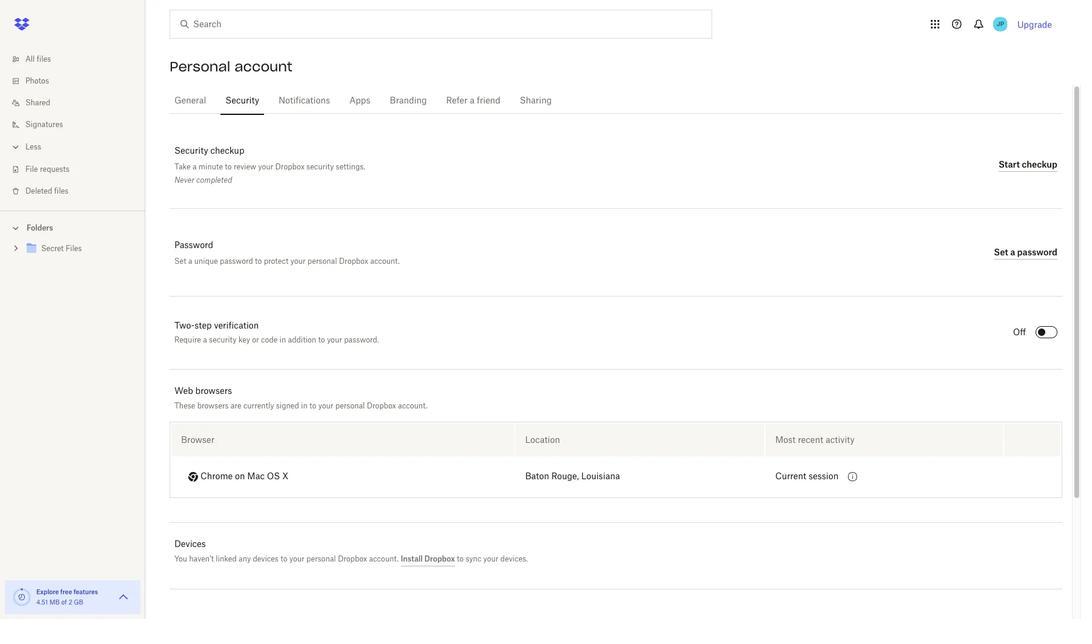 Task type: describe. For each thing, give the bounding box(es) containing it.
security tab
[[221, 87, 264, 116]]

on
[[235, 473, 245, 482]]

gb
[[74, 601, 83, 607]]

two-
[[175, 322, 195, 331]]

to left sync
[[457, 555, 464, 564]]

file requests link
[[10, 159, 145, 181]]

step
[[195, 322, 212, 331]]

take
[[175, 162, 191, 171]]

baton rouge, louisiana
[[526, 473, 620, 482]]

haven't
[[189, 555, 214, 564]]

your inside web browsers these browsers are currently signed in to your personal dropbox account.
[[318, 402, 334, 411]]

personal inside "devices you haven't linked any devices to your personal dropbox account. install dropbox to sync your devices."
[[307, 555, 336, 564]]

os
[[267, 473, 280, 482]]

activity
[[826, 435, 855, 445]]

photos link
[[10, 70, 145, 92]]

file requests
[[25, 166, 70, 173]]

shared
[[25, 99, 50, 107]]

sharing tab
[[515, 87, 557, 116]]

web
[[175, 386, 193, 396]]

less image
[[10, 141, 22, 153]]

all
[[25, 56, 35, 63]]

most recent activity
[[776, 435, 855, 445]]

password.
[[344, 337, 379, 344]]

sync
[[466, 555, 482, 564]]

file
[[25, 166, 38, 173]]

features
[[74, 589, 98, 596]]

apps
[[350, 97, 371, 105]]

devices
[[253, 555, 279, 564]]

tab list containing general
[[170, 85, 1063, 116]]

code
[[261, 337, 278, 344]]

a for password
[[1011, 247, 1016, 257]]

or
[[252, 337, 259, 344]]

current session
[[776, 473, 839, 482]]

0 vertical spatial personal
[[308, 257, 337, 266]]

to left protect at the top left
[[255, 257, 262, 266]]

sharing
[[520, 97, 552, 105]]

account
[[235, 58, 293, 75]]

your right protect at the top left
[[291, 257, 306, 266]]

dropbox inside take a minute to review your dropbox security settings. never completed
[[275, 162, 305, 171]]

branding tab
[[385, 87, 432, 116]]

currently
[[244, 402, 274, 411]]

dropbox inside web browsers these browsers are currently signed in to your personal dropbox account.
[[367, 402, 396, 411]]

files for deleted files
[[54, 188, 69, 195]]

upgrade link
[[1018, 19, 1053, 29]]

0 vertical spatial browsers
[[195, 386, 232, 396]]

a inside two-step verification require a security key or code in addition to your password.
[[203, 337, 207, 344]]

your right sync
[[484, 555, 499, 564]]

minute
[[199, 162, 223, 171]]

all files link
[[10, 48, 145, 70]]

password inside button
[[1018, 247, 1058, 257]]

linked
[[216, 555, 237, 564]]

most
[[776, 435, 796, 445]]

install dropbox link
[[401, 555, 455, 567]]

to inside two-step verification require a security key or code in addition to your password.
[[318, 337, 325, 344]]

addition
[[288, 337, 316, 344]]

mac
[[247, 473, 265, 482]]

these
[[175, 402, 195, 411]]

x
[[282, 473, 289, 482]]

deleted files link
[[10, 181, 145, 202]]

refer a friend tab
[[442, 87, 506, 116]]

friend
[[477, 97, 501, 105]]

start checkup button
[[999, 158, 1058, 172]]

chrome
[[201, 473, 233, 482]]

review
[[234, 162, 256, 171]]

0 horizontal spatial password
[[220, 257, 253, 266]]

checkup for start checkup
[[1023, 159, 1058, 169]]

a for friend
[[470, 97, 475, 105]]

devices.
[[501, 555, 528, 564]]

set a password button
[[995, 245, 1058, 260]]

browser
[[181, 435, 215, 445]]

secret
[[41, 245, 64, 253]]

list containing all files
[[0, 41, 145, 211]]

end session element
[[1005, 424, 1061, 457]]

explore free features 4.51 mb of 2 gb
[[36, 589, 98, 607]]

install
[[401, 555, 423, 564]]

unique
[[194, 257, 218, 266]]

protect
[[264, 257, 289, 266]]

jp button
[[991, 15, 1011, 34]]

explore
[[36, 589, 59, 596]]

secret files
[[41, 245, 82, 253]]

signatures
[[25, 121, 63, 128]]

start checkup
[[999, 159, 1058, 169]]

jp
[[997, 20, 1005, 28]]

your right devices
[[289, 555, 305, 564]]

louisiana
[[582, 473, 620, 482]]

set for set a unique password to protect your personal dropbox account.
[[175, 257, 186, 266]]

quota usage element
[[12, 588, 32, 608]]

verification
[[214, 322, 259, 331]]

chrome on mac os x
[[201, 473, 289, 482]]



Task type: vqa. For each thing, say whether or not it's contained in the screenshot.
the jp at the right of the page
yes



Task type: locate. For each thing, give the bounding box(es) containing it.
session
[[809, 473, 839, 482]]

completed
[[196, 176, 232, 185]]

rouge,
[[552, 473, 579, 482]]

security left settings. on the left of page
[[307, 162, 334, 171]]

a for unique
[[188, 257, 192, 266]]

password
[[1018, 247, 1058, 257], [220, 257, 253, 266]]

1 vertical spatial security
[[175, 147, 208, 156]]

security checkup
[[175, 147, 244, 156]]

set a unique password to protect your personal dropbox account.
[[175, 257, 400, 266]]

notifications
[[279, 97, 330, 105]]

checkup inside button
[[1023, 159, 1058, 169]]

photos
[[25, 78, 49, 85]]

0 vertical spatial in
[[280, 337, 286, 344]]

2 vertical spatial personal
[[307, 555, 336, 564]]

of
[[61, 601, 67, 607]]

0 horizontal spatial checkup
[[211, 147, 244, 156]]

current
[[776, 473, 807, 482]]

branding
[[390, 97, 427, 105]]

0 vertical spatial account.
[[370, 257, 400, 266]]

0 horizontal spatial security
[[175, 147, 208, 156]]

personal
[[170, 58, 230, 75]]

security
[[226, 97, 259, 105], [175, 147, 208, 156]]

take a minute to review your dropbox security settings. never completed
[[175, 162, 366, 185]]

your inside two-step verification require a security key or code in addition to your password.
[[327, 337, 342, 344]]

1 vertical spatial in
[[301, 402, 308, 411]]

0 horizontal spatial in
[[280, 337, 286, 344]]

files
[[66, 245, 82, 253]]

security for security checkup
[[175, 147, 208, 156]]

require
[[175, 337, 201, 344]]

your right signed
[[318, 402, 334, 411]]

refer a friend
[[446, 97, 501, 105]]

you
[[175, 555, 187, 564]]

in right code
[[280, 337, 286, 344]]

security inside two-step verification require a security key or code in addition to your password.
[[209, 337, 237, 344]]

files inside 'deleted files' link
[[54, 188, 69, 195]]

general
[[175, 97, 206, 105]]

Search text field
[[193, 18, 687, 31]]

password
[[175, 242, 213, 250]]

dropbox
[[275, 162, 305, 171], [339, 257, 368, 266], [367, 402, 396, 411], [338, 555, 367, 564], [425, 555, 455, 564]]

off
[[1014, 329, 1027, 338]]

0 horizontal spatial set
[[175, 257, 186, 266]]

less
[[25, 144, 41, 151]]

refer
[[446, 97, 468, 105]]

folders
[[27, 224, 53, 233]]

in inside web browsers these browsers are currently signed in to your personal dropbox account.
[[301, 402, 308, 411]]

1 vertical spatial checkup
[[1023, 159, 1058, 169]]

checkup
[[211, 147, 244, 156], [1023, 159, 1058, 169]]

a inside take a minute to review your dropbox security settings. never completed
[[193, 162, 197, 171]]

to right signed
[[310, 402, 316, 411]]

1 horizontal spatial security
[[307, 162, 334, 171]]

1 horizontal spatial set
[[995, 247, 1009, 257]]

account. inside "devices you haven't linked any devices to your personal dropbox account. install dropbox to sync your devices."
[[369, 555, 399, 564]]

browsers up are
[[195, 386, 232, 396]]

files
[[37, 56, 51, 63], [54, 188, 69, 195]]

security inside tab
[[226, 97, 259, 105]]

1 horizontal spatial in
[[301, 402, 308, 411]]

to
[[225, 162, 232, 171], [255, 257, 262, 266], [318, 337, 325, 344], [310, 402, 316, 411], [281, 555, 288, 564], [457, 555, 464, 564]]

general tab
[[170, 87, 211, 116]]

deleted
[[25, 188, 52, 195]]

files right deleted
[[54, 188, 69, 195]]

security for security
[[226, 97, 259, 105]]

to inside web browsers these browsers are currently signed in to your personal dropbox account.
[[310, 402, 316, 411]]

account. inside web browsers these browsers are currently signed in to your personal dropbox account.
[[398, 402, 428, 411]]

two-step verification require a security key or code in addition to your password.
[[175, 322, 379, 344]]

shared link
[[10, 92, 145, 114]]

location
[[526, 435, 560, 445]]

a for minute
[[193, 162, 197, 171]]

are
[[231, 402, 242, 411]]

security inside take a minute to review your dropbox security settings. never completed
[[307, 162, 334, 171]]

set a password
[[995, 247, 1058, 257]]

signatures link
[[10, 114, 145, 136]]

list
[[0, 41, 145, 211]]

browsers left are
[[197, 402, 229, 411]]

free
[[60, 589, 72, 596]]

in right signed
[[301, 402, 308, 411]]

web browsers these browsers are currently signed in to your personal dropbox account.
[[175, 386, 428, 411]]

never
[[175, 176, 194, 185]]

1 horizontal spatial files
[[54, 188, 69, 195]]

1 vertical spatial account.
[[398, 402, 428, 411]]

devices
[[175, 539, 206, 549]]

baton
[[526, 473, 549, 482]]

start
[[999, 159, 1020, 169]]

0 vertical spatial files
[[37, 56, 51, 63]]

0 horizontal spatial security
[[209, 337, 237, 344]]

security down personal account
[[226, 97, 259, 105]]

4.51
[[36, 601, 48, 607]]

2 vertical spatial account.
[[369, 555, 399, 564]]

to inside take a minute to review your dropbox security settings. never completed
[[225, 162, 232, 171]]

all files
[[25, 56, 51, 63]]

folders button
[[0, 219, 145, 237]]

checkup up minute
[[211, 147, 244, 156]]

secret files link
[[24, 241, 136, 258]]

requests
[[40, 166, 70, 173]]

devices you haven't linked any devices to your personal dropbox account. install dropbox to sync your devices.
[[175, 539, 528, 564]]

security down "verification"
[[209, 337, 237, 344]]

in
[[280, 337, 286, 344], [301, 402, 308, 411]]

recent
[[798, 435, 824, 445]]

1 vertical spatial personal
[[336, 402, 365, 411]]

key
[[239, 337, 250, 344]]

your left password.
[[327, 337, 342, 344]]

set for set a password
[[995, 247, 1009, 257]]

files right all
[[37, 56, 51, 63]]

dropbox image
[[10, 12, 34, 36]]

a
[[470, 97, 475, 105], [193, 162, 197, 171], [1011, 247, 1016, 257], [188, 257, 192, 266], [203, 337, 207, 344]]

any
[[239, 555, 251, 564]]

to right the addition
[[318, 337, 325, 344]]

0 vertical spatial security
[[307, 162, 334, 171]]

personal account
[[170, 58, 293, 75]]

in inside two-step verification require a security key or code in addition to your password.
[[280, 337, 286, 344]]

a inside tab
[[470, 97, 475, 105]]

checkup for security checkup
[[211, 147, 244, 156]]

mb
[[50, 601, 60, 607]]

tab list
[[170, 85, 1063, 116]]

to right devices
[[281, 555, 288, 564]]

apps tab
[[345, 87, 375, 116]]

1 vertical spatial browsers
[[197, 402, 229, 411]]

1 horizontal spatial checkup
[[1023, 159, 1058, 169]]

security up take
[[175, 147, 208, 156]]

set inside "set a password" button
[[995, 247, 1009, 257]]

browsers
[[195, 386, 232, 396], [197, 402, 229, 411]]

settings.
[[336, 162, 366, 171]]

to left review
[[225, 162, 232, 171]]

notifications tab
[[274, 87, 335, 116]]

2
[[69, 601, 72, 607]]

deleted files
[[25, 188, 69, 195]]

upgrade
[[1018, 19, 1053, 29]]

files inside the all files link
[[37, 56, 51, 63]]

1 horizontal spatial security
[[226, 97, 259, 105]]

1 vertical spatial security
[[209, 337, 237, 344]]

1 horizontal spatial password
[[1018, 247, 1058, 257]]

1 vertical spatial files
[[54, 188, 69, 195]]

personal inside web browsers these browsers are currently signed in to your personal dropbox account.
[[336, 402, 365, 411]]

files for all files
[[37, 56, 51, 63]]

0 vertical spatial checkup
[[211, 147, 244, 156]]

your right review
[[258, 162, 273, 171]]

signed
[[276, 402, 299, 411]]

checkup right start
[[1023, 159, 1058, 169]]

a inside button
[[1011, 247, 1016, 257]]

your inside take a minute to review your dropbox security settings. never completed
[[258, 162, 273, 171]]

0 horizontal spatial files
[[37, 56, 51, 63]]

0 vertical spatial security
[[226, 97, 259, 105]]



